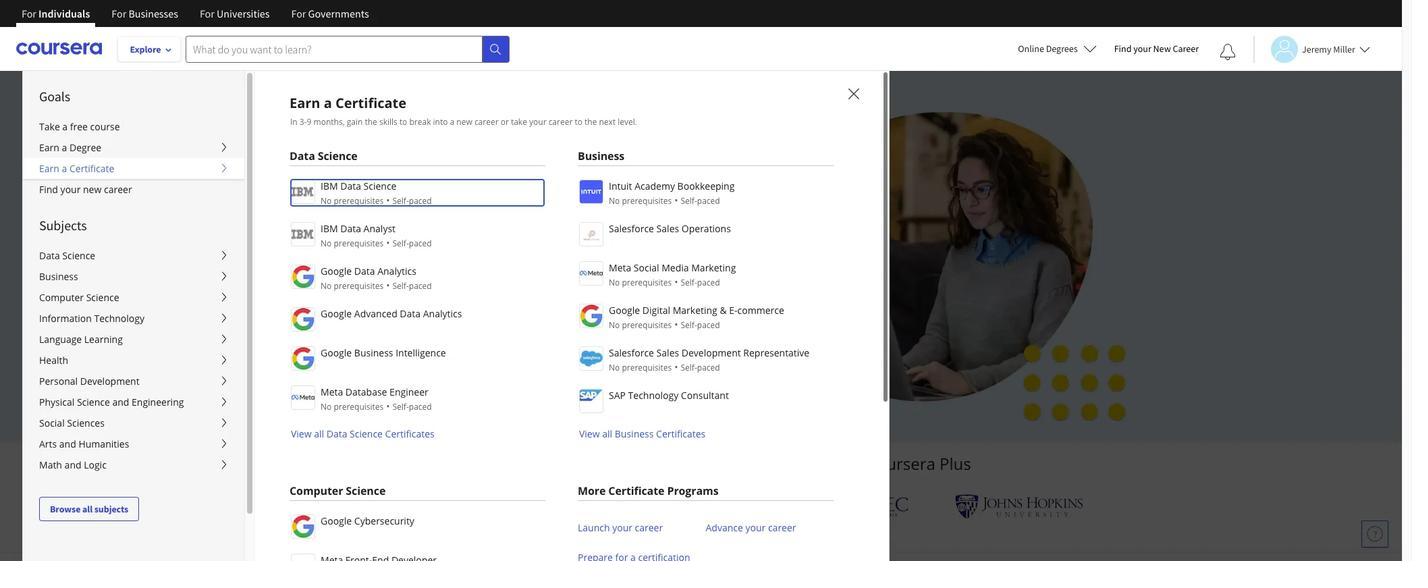 Task type: describe. For each thing, give the bounding box(es) containing it.
analytics inside google data analytics no prerequisites • self-paced
[[378, 265, 417, 278]]

• inside the google digital marketing & e-commerce no prerequisites • self-paced
[[675, 318, 678, 331]]

computer science inside earn a certificate "menu item"
[[290, 484, 386, 498]]

list for more certificate programs
[[578, 513, 834, 561]]

into
[[433, 116, 448, 128]]

your for advance your career
[[746, 521, 766, 534]]

find your new career link
[[1108, 41, 1206, 57]]

no inside ibm data science no prerequisites • self-paced
[[321, 195, 332, 207]]

language
[[39, 333, 82, 346]]

view for business
[[579, 427, 600, 440]]

data down 3-
[[290, 149, 315, 163]]

advance your career link
[[706, 513, 797, 543]]

science inside popup button
[[86, 291, 119, 304]]

jeremy
[[1303, 43, 1332, 55]]

marketing inside the google digital marketing & e-commerce no prerequisites • self-paced
[[673, 304, 718, 317]]

2 certificates from the left
[[656, 427, 706, 440]]

paced inside the meta social media marketing no prerequisites • self-paced
[[697, 277, 720, 288]]

no inside "ibm data analyst no prerequisites • self-paced"
[[321, 238, 332, 249]]

• inside meta database engineer no prerequisites • self-paced
[[386, 400, 390, 413]]

cancel
[[367, 303, 397, 316]]

for for individuals
[[22, 7, 36, 20]]

ibm for ibm data analyst
[[321, 222, 338, 235]]

computer science inside popup button
[[39, 291, 119, 304]]

governments
[[308, 7, 369, 20]]

prerequisites inside the meta social media marketing no prerequisites • self-paced
[[622, 277, 672, 288]]

all for data science
[[314, 427, 324, 440]]

google image
[[574, 494, 647, 519]]

browse all subjects button
[[39, 497, 139, 521]]

view all business certificates link
[[578, 427, 706, 440]]

science up google cybersecurity
[[346, 484, 386, 498]]

your inside unlimited access to 7,000+ world-class courses, hands-on projects, and job-ready certificate programs—all included in your subscription
[[310, 237, 341, 257]]

for for governments
[[291, 7, 306, 20]]

certificate for earn a certificate
[[70, 162, 114, 175]]

physical science and engineering button
[[23, 392, 244, 413]]

$59 /month, cancel anytime
[[310, 303, 438, 316]]

data science inside earn a certificate "menu item"
[[290, 149, 358, 163]]

programs—all
[[545, 213, 643, 233]]

1 horizontal spatial analytics
[[423, 307, 462, 320]]

career down more certificate programs
[[635, 521, 663, 534]]

a for earn a certificate
[[62, 162, 67, 175]]

or button
[[310, 365, 537, 379]]

subjects
[[39, 217, 87, 234]]

advanced
[[354, 307, 398, 320]]

personal development
[[39, 375, 140, 388]]

data right the cancel at the bottom left of the page
[[400, 307, 421, 320]]

7,000+
[[448, 189, 494, 209]]

with
[[830, 452, 863, 475]]

in
[[710, 213, 723, 233]]

your for find your new career
[[60, 183, 81, 196]]

information technology button
[[23, 308, 244, 329]]

google digital marketing & e-commerce no prerequisites • self-paced
[[609, 304, 785, 331]]

courses,
[[579, 189, 637, 209]]

prerequisites inside meta database engineer no prerequisites • self-paced
[[334, 401, 384, 413]]

self- inside meta database engineer no prerequisites • self-paced
[[393, 401, 409, 413]]

gain
[[347, 116, 363, 128]]

earn a degree button
[[23, 137, 244, 158]]

no inside the meta social media marketing no prerequisites • self-paced
[[609, 277, 620, 288]]

digital
[[643, 304, 671, 317]]

jeremy miller
[[1303, 43, 1356, 55]]

science inside dropdown button
[[62, 249, 95, 262]]

find for find your new career
[[39, 183, 58, 196]]

2 horizontal spatial to
[[575, 116, 583, 128]]

businesses
[[129, 7, 178, 20]]

paced inside salesforce sales development representative no prerequisites • self-paced
[[697, 362, 720, 373]]

career down sas image
[[768, 521, 797, 534]]

hec paris image
[[864, 493, 912, 521]]

a right into on the top of page
[[450, 116, 455, 128]]

• inside "ibm data analyst no prerequisites • self-paced"
[[386, 236, 390, 249]]

university of illinois at urbana-champaign image
[[319, 496, 424, 518]]

earn for earn a certificate in 3-9 months, gain the skills to break into a new career or take your career to the next level.
[[290, 94, 320, 112]]

representative
[[744, 346, 810, 359]]

johns hopkins university image
[[955, 494, 1084, 519]]

data science inside dropdown button
[[39, 249, 95, 262]]

salesforce sales operations link
[[578, 221, 834, 246]]

paced inside ibm data science no prerequisites • self-paced
[[409, 195, 432, 207]]

partnername logo image inside sap technology consultant link
[[579, 389, 604, 413]]

to inside unlimited access to 7,000+ world-class courses, hands-on projects, and job-ready certificate programs—all included in your subscription
[[430, 189, 444, 209]]

math and logic button
[[23, 454, 244, 475]]

business button
[[23, 266, 244, 287]]

development inside salesforce sales development representative no prerequisites • self-paced
[[682, 346, 741, 359]]

9
[[307, 116, 312, 128]]

no inside salesforce sales development representative no prerequisites • self-paced
[[609, 362, 620, 373]]

social inside the meta social media marketing no prerequisites • self-paced
[[634, 261, 659, 274]]

take a free course
[[39, 120, 120, 133]]

data inside "ibm data analyst no prerequisites • self-paced"
[[341, 222, 361, 235]]

math
[[39, 459, 62, 471]]

arts
[[39, 438, 57, 450]]

science inside popup button
[[77, 396, 110, 409]]

advance
[[706, 521, 743, 534]]

and up programs
[[710, 452, 739, 475]]

google for google business intelligence
[[321, 346, 352, 359]]

partnername logo image inside google cybersecurity link
[[291, 515, 315, 539]]

prerequisites inside salesforce sales development representative no prerequisites • self-paced
[[622, 362, 672, 373]]

for businesses
[[112, 7, 178, 20]]

data down database on the left
[[327, 427, 347, 440]]

earn a certificate menu item
[[254, 70, 1413, 561]]

business up universities
[[615, 427, 654, 440]]

data inside ibm data science no prerequisites • self-paced
[[341, 180, 361, 192]]

1 the from the left
[[365, 116, 377, 128]]

data inside google data analytics no prerequisites • self-paced
[[354, 265, 375, 278]]

math and logic
[[39, 459, 107, 471]]

science inside ibm data science no prerequisites • self-paced
[[364, 180, 397, 192]]

course
[[90, 120, 120, 133]]

media
[[662, 261, 689, 274]]

new inside explore menu 'element'
[[83, 183, 102, 196]]

3-
[[300, 116, 307, 128]]

logic
[[84, 459, 107, 471]]

degree
[[70, 141, 101, 154]]

prerequisites inside the google digital marketing & e-commerce no prerequisites • self-paced
[[622, 319, 672, 331]]

view all business certificates
[[579, 427, 706, 440]]

view all data science certificates
[[291, 427, 435, 440]]

paced inside "ibm data analyst no prerequisites • self-paced"
[[409, 238, 432, 249]]

free
[[70, 120, 88, 133]]

information
[[39, 312, 92, 325]]

and inside popup button
[[112, 396, 129, 409]]

jeremy miller button
[[1254, 35, 1371, 62]]

engineer
[[390, 386, 429, 398]]

earn a certificate group
[[22, 70, 1413, 561]]

show notifications image
[[1220, 44, 1236, 60]]

meta database engineer no prerequisites • self-paced
[[321, 386, 432, 413]]

What do you want to learn? text field
[[186, 35, 483, 62]]

duke university image
[[468, 494, 531, 516]]

academy
[[635, 180, 675, 192]]

advance your career
[[706, 521, 797, 534]]

ibm for ibm data science
[[321, 180, 338, 192]]

and inside dropdown button
[[65, 459, 81, 471]]

$59
[[310, 303, 326, 316]]

development inside personal development dropdown button
[[80, 375, 140, 388]]

earn for earn a certificate
[[39, 162, 59, 175]]

1 certificates from the left
[[385, 427, 435, 440]]

meta for meta database engineer
[[321, 386, 343, 398]]

in
[[290, 116, 298, 128]]

online degrees button
[[1008, 34, 1108, 63]]

paced inside intuit academy bookkeeping no prerequisites • self-paced
[[697, 195, 720, 207]]

degrees
[[1047, 43, 1078, 55]]

sales for development
[[657, 346, 679, 359]]

no inside google data analytics no prerequisites • self-paced
[[321, 280, 332, 292]]

take
[[511, 116, 527, 128]]

coursera
[[867, 452, 936, 475]]

list for business
[[578, 178, 834, 441]]

unlimited access to 7,000+ world-class courses, hands-on projects, and job-ready certificate programs—all included in your subscription
[[310, 189, 723, 257]]

arts and humanities button
[[23, 434, 244, 454]]

and inside dropdown button
[[59, 438, 76, 450]]

analyst
[[364, 222, 396, 235]]

career right take
[[549, 116, 573, 128]]

level.
[[618, 116, 637, 128]]

hands-
[[641, 189, 688, 209]]

launch your career
[[578, 521, 663, 534]]

sales for operations
[[657, 222, 679, 235]]

google data analytics no prerequisites • self-paced
[[321, 265, 432, 292]]

• inside salesforce sales development representative no prerequisites • self-paced
[[675, 361, 678, 373]]

take
[[39, 120, 60, 133]]

or inside earn a certificate in 3-9 months, gain the skills to break into a new career or take your career to the next level.
[[501, 116, 509, 128]]

career
[[1173, 43, 1199, 55]]

explore menu element
[[23, 71, 244, 521]]

science down months,
[[318, 149, 358, 163]]

&
[[720, 304, 727, 317]]

companies
[[744, 452, 826, 475]]

coursera plus image
[[310, 127, 515, 147]]

class
[[542, 189, 576, 209]]

cybersecurity
[[354, 515, 415, 527]]

unlimited
[[310, 189, 377, 209]]

certificate
[[473, 213, 541, 233]]

operations
[[682, 222, 731, 235]]

subscription
[[345, 237, 431, 257]]

social sciences button
[[23, 413, 244, 434]]

meta social media marketing no prerequisites • self-paced
[[609, 261, 736, 288]]

google for google advanced data analytics
[[321, 307, 352, 320]]

university of michigan image
[[691, 488, 726, 525]]



Task type: locate. For each thing, give the bounding box(es) containing it.
commerce
[[738, 304, 785, 317]]

• up the cancel at the bottom left of the page
[[386, 279, 390, 292]]

data up projects,
[[341, 180, 361, 192]]

business down the next
[[578, 149, 625, 163]]

personal development button
[[23, 371, 244, 392]]

for left businesses in the left top of the page
[[112, 7, 126, 20]]

1 vertical spatial marketing
[[673, 304, 718, 317]]

science down meta database engineer no prerequisites • self-paced
[[350, 427, 383, 440]]

and up the subscription
[[373, 213, 399, 233]]

1 horizontal spatial the
[[585, 116, 597, 128]]

list for data science
[[290, 178, 546, 441]]

certificates down "engineer"
[[385, 427, 435, 440]]

prerequisites inside ibm data science no prerequisites • self-paced
[[334, 195, 384, 207]]

1 vertical spatial or
[[310, 365, 322, 378]]

salesforce for salesforce sales operations
[[609, 222, 654, 235]]

prerequisites up sap technology consultant
[[622, 362, 672, 373]]

projects,
[[310, 213, 369, 233]]

self- inside the meta social media marketing no prerequisites • self-paced
[[681, 277, 697, 288]]

ibm inside "ibm data analyst no prerequisites • self-paced"
[[321, 222, 338, 235]]

for left individuals
[[22, 7, 36, 20]]

all inside button
[[82, 503, 93, 515]]

science
[[318, 149, 358, 163], [364, 180, 397, 192], [62, 249, 95, 262], [86, 291, 119, 304], [77, 396, 110, 409], [350, 427, 383, 440], [346, 484, 386, 498]]

or inside button
[[310, 365, 322, 378]]

all up the leading
[[603, 427, 613, 440]]

a for earn a degree
[[62, 141, 67, 154]]

0 horizontal spatial the
[[365, 116, 377, 128]]

1 vertical spatial meta
[[321, 386, 343, 398]]

meta down programs—all
[[609, 261, 632, 274]]

google down /month,
[[321, 346, 352, 359]]

to right skills
[[400, 116, 407, 128]]

earn for earn a degree
[[39, 141, 59, 154]]

1 horizontal spatial or
[[501, 116, 509, 128]]

earn down take
[[39, 141, 59, 154]]

partnername logo image inside google advanced data analytics link
[[291, 307, 315, 332]]

prerequisites up /month,
[[334, 280, 384, 292]]

1 vertical spatial data science
[[39, 249, 95, 262]]

1 horizontal spatial certificate
[[336, 94, 407, 112]]

online
[[1019, 43, 1045, 55]]

• left on
[[675, 194, 678, 207]]

or
[[501, 116, 509, 128], [310, 365, 322, 378]]

• up analyst
[[386, 194, 390, 207]]

partnername logo image
[[291, 180, 315, 204], [579, 180, 604, 204], [291, 222, 315, 246], [579, 222, 604, 246], [579, 261, 604, 286], [291, 265, 315, 289], [579, 304, 604, 328], [291, 307, 315, 332], [291, 346, 315, 371], [579, 346, 604, 371], [291, 386, 315, 410], [579, 389, 604, 413], [291, 515, 315, 539]]

1 vertical spatial new
[[83, 183, 102, 196]]

2 view from the left
[[579, 427, 600, 440]]

ibm
[[321, 180, 338, 192], [321, 222, 338, 235]]

sas image
[[769, 496, 821, 518]]

4 for from the left
[[291, 7, 306, 20]]

list
[[290, 178, 546, 441], [578, 178, 834, 441], [578, 513, 834, 561]]

ibm inside ibm data science no prerequisites • self-paced
[[321, 180, 338, 192]]

• inside ibm data science no prerequisites • self-paced
[[386, 194, 390, 207]]

1 horizontal spatial meta
[[609, 261, 632, 274]]

1 vertical spatial analytics
[[423, 307, 462, 320]]

• down the media
[[675, 276, 678, 288]]

more
[[578, 484, 606, 498]]

physical science and engineering
[[39, 396, 184, 409]]

google advanced data analytics link
[[290, 306, 546, 332]]

find your new career
[[1115, 43, 1199, 55]]

0 horizontal spatial all
[[82, 503, 93, 515]]

a left degree
[[62, 141, 67, 154]]

all for business
[[603, 427, 613, 440]]

0 vertical spatial find
[[1115, 43, 1132, 55]]

1 vertical spatial ibm
[[321, 222, 338, 235]]

google for google data analytics no prerequisites • self-paced
[[321, 265, 352, 278]]

list containing ibm data science
[[290, 178, 546, 441]]

1 horizontal spatial certificates
[[656, 427, 706, 440]]

0 horizontal spatial find
[[39, 183, 58, 196]]

2 vertical spatial earn
[[39, 162, 59, 175]]

1 horizontal spatial data science
[[290, 149, 358, 163]]

sciences
[[67, 417, 105, 429]]

language learning
[[39, 333, 123, 346]]

computer science button
[[23, 287, 244, 308]]

• up salesforce sales development representative no prerequisites • self-paced
[[675, 318, 678, 331]]

meta for meta social media marketing
[[609, 261, 632, 274]]

a
[[324, 94, 332, 112], [450, 116, 455, 128], [62, 120, 68, 133], [62, 141, 67, 154], [62, 162, 67, 175]]

the right gain
[[365, 116, 377, 128]]

0 vertical spatial development
[[682, 346, 741, 359]]

1 vertical spatial technology
[[628, 389, 679, 402]]

new down earn a certificate
[[83, 183, 102, 196]]

development
[[682, 346, 741, 359], [80, 375, 140, 388]]

computer science up information technology
[[39, 291, 119, 304]]

google cybersecurity list
[[290, 513, 546, 561]]

sales
[[657, 222, 679, 235], [657, 346, 679, 359]]

salesforce inside salesforce sales operations link
[[609, 222, 654, 235]]

0 horizontal spatial or
[[310, 365, 322, 378]]

find for find your new career
[[1115, 43, 1132, 55]]

subjects
[[94, 503, 128, 515]]

2 sales from the top
[[657, 346, 679, 359]]

and inside unlimited access to 7,000+ world-class courses, hands-on projects, and job-ready certificate programs—all included in your subscription
[[373, 213, 399, 233]]

sales inside salesforce sales development representative no prerequisites • self-paced
[[657, 346, 679, 359]]

your for find your new career
[[1134, 43, 1152, 55]]

computer inside popup button
[[39, 291, 84, 304]]

paced down bookkeeping
[[697, 195, 720, 207]]

find down earn a certificate
[[39, 183, 58, 196]]

individuals
[[39, 7, 90, 20]]

google up /month,
[[321, 265, 352, 278]]

sap technology consultant
[[609, 389, 729, 402]]

universities
[[217, 7, 270, 20]]

1 vertical spatial sales
[[657, 346, 679, 359]]

1 salesforce from the top
[[609, 222, 654, 235]]

find
[[1115, 43, 1132, 55], [39, 183, 58, 196]]

marketing left &
[[673, 304, 718, 317]]

salesforce up sap
[[609, 346, 654, 359]]

business
[[578, 149, 625, 163], [39, 270, 78, 283], [354, 346, 393, 359], [615, 427, 654, 440]]

more certificate programs
[[578, 484, 719, 498]]

find inside find your new career link
[[39, 183, 58, 196]]

database
[[346, 386, 387, 398]]

certificate up gain
[[336, 94, 407, 112]]

technology for sap
[[628, 389, 679, 402]]

google left cybersecurity
[[321, 515, 352, 527]]

2 the from the left
[[585, 116, 597, 128]]

arts and humanities
[[39, 438, 129, 450]]

social up arts
[[39, 417, 65, 429]]

find your new career link
[[23, 179, 244, 200]]

technology down computer science popup button
[[94, 312, 145, 325]]

for universities
[[200, 7, 270, 20]]

self- inside the google digital marketing & e-commerce no prerequisites • self-paced
[[681, 319, 697, 331]]

1 horizontal spatial find
[[1115, 43, 1132, 55]]

paced down job-
[[409, 238, 432, 249]]

technology inside dropdown button
[[94, 312, 145, 325]]

• down "engineer"
[[386, 400, 390, 413]]

and left logic
[[65, 459, 81, 471]]

marketing inside the meta social media marketing no prerequisites • self-paced
[[692, 261, 736, 274]]

social inside dropdown button
[[39, 417, 65, 429]]

self-
[[393, 195, 409, 207], [681, 195, 697, 207], [393, 238, 409, 249], [681, 277, 697, 288], [393, 280, 409, 292], [681, 319, 697, 331], [681, 362, 697, 373], [393, 401, 409, 413]]

certificate inside earn a certificate in 3-9 months, gain the skills to break into a new career or take your career to the next level.
[[336, 94, 407, 112]]

1 vertical spatial development
[[80, 375, 140, 388]]

a left free
[[62, 120, 68, 133]]

new right into on the top of page
[[457, 116, 473, 128]]

2 horizontal spatial certificate
[[609, 484, 665, 498]]

browse
[[50, 503, 81, 515]]

self- inside "ibm data analyst no prerequisites • self-paced"
[[393, 238, 409, 249]]

career down earn a certificate dropdown button
[[104, 183, 132, 196]]

paced inside the google digital marketing & e-commerce no prerequisites • self-paced
[[697, 319, 720, 331]]

• inside the meta social media marketing no prerequisites • self-paced
[[675, 276, 678, 288]]

2 ibm from the top
[[321, 222, 338, 235]]

0 vertical spatial social
[[634, 261, 659, 274]]

3 for from the left
[[200, 7, 215, 20]]

data science down months,
[[290, 149, 358, 163]]

paced up anytime
[[409, 280, 432, 292]]

1 horizontal spatial computer
[[290, 484, 343, 498]]

leading universities and companies with coursera plus
[[557, 452, 972, 475]]

social sciences
[[39, 417, 105, 429]]

0 vertical spatial salesforce
[[609, 222, 654, 235]]

earn inside earn a certificate in 3-9 months, gain the skills to break into a new career or take your career to the next level.
[[290, 94, 320, 112]]

self- inside intuit academy bookkeeping no prerequisites • self-paced
[[681, 195, 697, 207]]

development down the google digital marketing & e-commerce no prerequisites • self-paced at bottom
[[682, 346, 741, 359]]

0 horizontal spatial certificate
[[70, 162, 114, 175]]

data down the subscription
[[354, 265, 375, 278]]

your down projects,
[[310, 237, 341, 257]]

coursera image
[[16, 38, 102, 60]]

0 vertical spatial analytics
[[378, 265, 417, 278]]

no inside intuit academy bookkeeping no prerequisites • self-paced
[[609, 195, 620, 207]]

self- down "engineer"
[[393, 401, 409, 413]]

google advanced data analytics
[[321, 307, 462, 320]]

salesforce sales operations
[[609, 222, 731, 235]]

earn up 3-
[[290, 94, 320, 112]]

self- up consultant
[[681, 362, 697, 373]]

1 vertical spatial earn
[[39, 141, 59, 154]]

technology right sap
[[628, 389, 679, 402]]

google for google cybersecurity
[[321, 515, 352, 527]]

data inside dropdown button
[[39, 249, 60, 262]]

a down earn a degree
[[62, 162, 67, 175]]

self- inside google data analytics no prerequisites • self-paced
[[393, 280, 409, 292]]

science down subjects
[[62, 249, 95, 262]]

0 horizontal spatial data science
[[39, 249, 95, 262]]

1 sales from the top
[[657, 222, 679, 235]]

0 horizontal spatial social
[[39, 417, 65, 429]]

marketing
[[692, 261, 736, 274], [673, 304, 718, 317]]

computer up google cybersecurity
[[290, 484, 343, 498]]

your right take
[[529, 116, 547, 128]]

• inside intuit academy bookkeeping no prerequisites • self-paced
[[675, 194, 678, 207]]

self- down job-
[[393, 238, 409, 249]]

0 vertical spatial certificate
[[336, 94, 407, 112]]

online degrees
[[1019, 43, 1078, 55]]

engineering
[[132, 396, 184, 409]]

prerequisites inside google data analytics no prerequisites • self-paced
[[334, 280, 384, 292]]

technology for information
[[94, 312, 145, 325]]

leading
[[561, 452, 616, 475]]

salesforce down the courses,
[[609, 222, 654, 235]]

paced up job-
[[409, 195, 432, 207]]

1 vertical spatial certificate
[[70, 162, 114, 175]]

for left universities in the top of the page
[[200, 7, 215, 20]]

0 vertical spatial new
[[457, 116, 473, 128]]

1 vertical spatial salesforce
[[609, 346, 654, 359]]

0 horizontal spatial development
[[80, 375, 140, 388]]

business inside popup button
[[39, 270, 78, 283]]

0 vertical spatial data science
[[290, 149, 358, 163]]

google inside 'list'
[[321, 515, 352, 527]]

meta left database on the left
[[321, 386, 343, 398]]

1 vertical spatial social
[[39, 417, 65, 429]]

1 horizontal spatial technology
[[628, 389, 679, 402]]

e-
[[730, 304, 738, 317]]

all
[[314, 427, 324, 440], [603, 427, 613, 440], [82, 503, 93, 515]]

the left the next
[[585, 116, 597, 128]]

your right advance
[[746, 521, 766, 534]]

earn
[[290, 94, 320, 112], [39, 141, 59, 154], [39, 162, 59, 175]]

partnername logo image inside salesforce sales operations link
[[579, 222, 604, 246]]

google
[[321, 265, 352, 278], [609, 304, 640, 317], [321, 307, 352, 320], [321, 346, 352, 359], [321, 515, 352, 527]]

0 horizontal spatial new
[[83, 183, 102, 196]]

or left take
[[501, 116, 509, 128]]

0 vertical spatial marketing
[[692, 261, 736, 274]]

technology inside list
[[628, 389, 679, 402]]

prerequisites down database on the left
[[334, 401, 384, 413]]

google for google digital marketing & e-commerce no prerequisites • self-paced
[[609, 304, 640, 317]]

paced up consultant
[[697, 362, 720, 373]]

0 vertical spatial ibm
[[321, 180, 338, 192]]

2 horizontal spatial all
[[603, 427, 613, 440]]

certificate inside dropdown button
[[70, 162, 114, 175]]

1 view from the left
[[291, 427, 312, 440]]

miller
[[1334, 43, 1356, 55]]

self- inside ibm data science no prerequisites • self-paced
[[393, 195, 409, 207]]

1 horizontal spatial new
[[457, 116, 473, 128]]

no inside the google digital marketing & e-commerce no prerequisites • self-paced
[[609, 319, 620, 331]]

1 ibm from the top
[[321, 180, 338, 192]]

computer inside earn a certificate "menu item"
[[290, 484, 343, 498]]

0 horizontal spatial computer science
[[39, 291, 119, 304]]

0 vertical spatial technology
[[94, 312, 145, 325]]

1 horizontal spatial to
[[430, 189, 444, 209]]

meta inside meta database engineer no prerequisites • self-paced
[[321, 386, 343, 398]]

1 horizontal spatial computer science
[[290, 484, 386, 498]]

1 vertical spatial find
[[39, 183, 58, 196]]

certificate up find your new career
[[70, 162, 114, 175]]

ibm data analyst no prerequisites • self-paced
[[321, 222, 432, 249]]

0 horizontal spatial technology
[[94, 312, 145, 325]]

all down meta database engineer no prerequisites • self-paced
[[314, 427, 324, 440]]

for left governments
[[291, 7, 306, 20]]

career left take
[[475, 116, 499, 128]]

google inside the google digital marketing & e-commerce no prerequisites • self-paced
[[609, 304, 640, 317]]

banner navigation
[[11, 0, 380, 37]]

1 vertical spatial computer
[[290, 484, 343, 498]]

list containing intuit academy bookkeeping
[[578, 178, 834, 441]]

1 horizontal spatial view
[[579, 427, 600, 440]]

your left new
[[1134, 43, 1152, 55]]

or down $59
[[310, 365, 322, 378]]

find inside find your new career link
[[1115, 43, 1132, 55]]

for
[[22, 7, 36, 20], [112, 7, 126, 20], [200, 7, 215, 20], [291, 7, 306, 20]]

• up sap technology consultant
[[675, 361, 678, 373]]

new
[[457, 116, 473, 128], [83, 183, 102, 196]]

• down analyst
[[386, 236, 390, 249]]

google left digital
[[609, 304, 640, 317]]

to left the next
[[575, 116, 583, 128]]

your inside explore menu 'element'
[[60, 183, 81, 196]]

your down earn a certificate
[[60, 183, 81, 196]]

certificate for earn a certificate in 3-9 months, gain the skills to break into a new career or take your career to the next level.
[[336, 94, 407, 112]]

2 salesforce from the top
[[609, 346, 654, 359]]

a for take a free course
[[62, 120, 68, 133]]

consultant
[[681, 389, 729, 402]]

• inside google data analytics no prerequisites • self-paced
[[386, 279, 390, 292]]

find left new
[[1115, 43, 1132, 55]]

included
[[647, 213, 706, 233]]

1 horizontal spatial social
[[634, 261, 659, 274]]

analytics up intelligence
[[423, 307, 462, 320]]

google cybersecurity
[[321, 515, 415, 527]]

and down personal development dropdown button
[[112, 396, 129, 409]]

0 horizontal spatial meta
[[321, 386, 343, 398]]

1 horizontal spatial all
[[314, 427, 324, 440]]

goals
[[39, 88, 70, 105]]

view for data science
[[291, 427, 312, 440]]

the
[[365, 116, 377, 128], [585, 116, 597, 128]]

job-
[[403, 213, 430, 233]]

intuit academy bookkeeping no prerequisites • self-paced
[[609, 180, 735, 207]]

for for businesses
[[112, 7, 126, 20]]

salesforce inside salesforce sales development representative no prerequisites • self-paced
[[609, 346, 654, 359]]

computer science up google cybersecurity
[[290, 484, 386, 498]]

0 vertical spatial or
[[501, 116, 509, 128]]

help center image
[[1367, 526, 1384, 542]]

data science button
[[23, 245, 244, 266]]

new inside earn a certificate in 3-9 months, gain the skills to break into a new career or take your career to the next level.
[[457, 116, 473, 128]]

prerequisites up digital
[[622, 277, 672, 288]]

a for earn a certificate in 3-9 months, gain the skills to break into a new career or take your career to the next level.
[[324, 94, 332, 112]]

health button
[[23, 350, 244, 371]]

paced inside google data analytics no prerequisites • self-paced
[[409, 280, 432, 292]]

no inside meta database engineer no prerequisites • self-paced
[[321, 401, 332, 413]]

0 vertical spatial computer science
[[39, 291, 119, 304]]

science up analyst
[[364, 180, 397, 192]]

your inside earn a certificate in 3-9 months, gain the skills to break into a new career or take your career to the next level.
[[529, 116, 547, 128]]

google inside google data analytics no prerequisites • self-paced
[[321, 265, 352, 278]]

take a free course link
[[23, 116, 244, 137]]

view
[[291, 427, 312, 440], [579, 427, 600, 440]]

None search field
[[186, 35, 510, 62]]

paced up &
[[697, 277, 720, 288]]

for governments
[[291, 7, 369, 20]]

paced
[[409, 195, 432, 207], [697, 195, 720, 207], [409, 238, 432, 249], [697, 277, 720, 288], [409, 280, 432, 292], [697, 319, 720, 331], [697, 362, 720, 373], [409, 401, 432, 413]]

list containing launch your career
[[578, 513, 834, 561]]

prerequisites inside "ibm data analyst no prerequisites • self-paced"
[[334, 238, 384, 249]]

access
[[381, 189, 426, 209]]

0 vertical spatial meta
[[609, 261, 632, 274]]

0 vertical spatial earn
[[290, 94, 320, 112]]

computer up information
[[39, 291, 84, 304]]

launch
[[578, 521, 610, 534]]

1 vertical spatial computer science
[[290, 484, 386, 498]]

meta inside the meta social media marketing no prerequisites • self-paced
[[609, 261, 632, 274]]

self- inside salesforce sales development representative no prerequisites • self-paced
[[681, 362, 697, 373]]

career inside explore menu 'element'
[[104, 183, 132, 196]]

paced down &
[[697, 319, 720, 331]]

partnername logo image inside google business intelligence link
[[291, 346, 315, 371]]

0 horizontal spatial to
[[400, 116, 407, 128]]

development up physical science and engineering
[[80, 375, 140, 388]]

2 vertical spatial certificate
[[609, 484, 665, 498]]

paced inside meta database engineer no prerequisites • self-paced
[[409, 401, 432, 413]]

1 horizontal spatial development
[[682, 346, 741, 359]]

0 horizontal spatial view
[[291, 427, 312, 440]]

for for universities
[[200, 7, 215, 20]]

business down advanced
[[354, 346, 393, 359]]

sales down the hands-
[[657, 222, 679, 235]]

sales up sap technology consultant
[[657, 346, 679, 359]]

0 horizontal spatial computer
[[39, 291, 84, 304]]

0 vertical spatial sales
[[657, 222, 679, 235]]

health
[[39, 354, 68, 367]]

google left advanced
[[321, 307, 352, 320]]

0 horizontal spatial certificates
[[385, 427, 435, 440]]

language learning button
[[23, 329, 244, 350]]

salesforce for salesforce sales development representative no prerequisites • self-paced
[[609, 346, 654, 359]]

0 horizontal spatial analytics
[[378, 265, 417, 278]]

data
[[290, 149, 315, 163], [341, 180, 361, 192], [341, 222, 361, 235], [39, 249, 60, 262], [354, 265, 375, 278], [400, 307, 421, 320], [327, 427, 347, 440]]

social left the media
[[634, 261, 659, 274]]

analytics down the subscription
[[378, 265, 417, 278]]

data left analyst
[[341, 222, 361, 235]]

close image
[[845, 84, 862, 102], [845, 85, 863, 103]]

explore
[[130, 43, 161, 55]]

self- up job-
[[393, 195, 409, 207]]

1 for from the left
[[22, 7, 36, 20]]

intuit
[[609, 180, 632, 192]]

ibm down unlimited
[[321, 222, 338, 235]]

to up ready
[[430, 189, 444, 209]]

your for launch your career
[[613, 521, 633, 534]]

0 vertical spatial computer
[[39, 291, 84, 304]]

earn a degree
[[39, 141, 101, 154]]

2 for from the left
[[112, 7, 126, 20]]

prerequisites inside intuit academy bookkeeping no prerequisites • self-paced
[[622, 195, 672, 207]]



Task type: vqa. For each thing, say whether or not it's contained in the screenshot.
'Google Cybersecurity' link
yes



